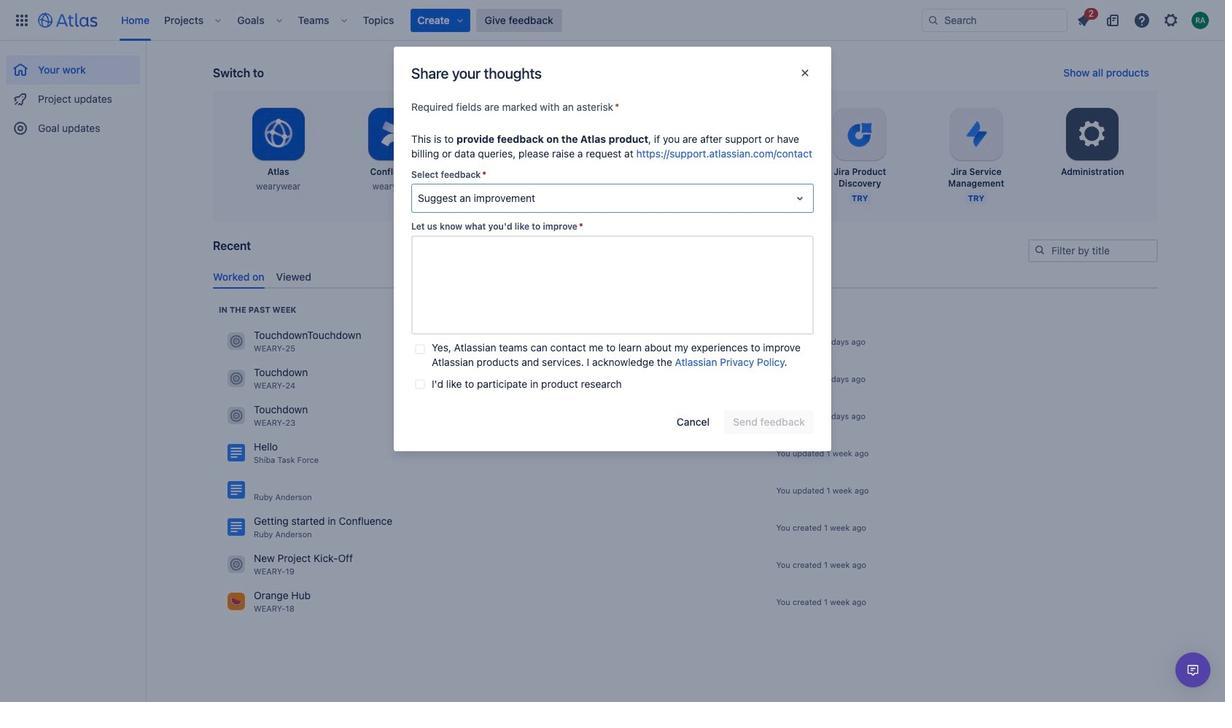Task type: vqa. For each thing, say whether or not it's contained in the screenshot.
townsquare image to the middle
yes



Task type: locate. For each thing, give the bounding box(es) containing it.
None text field
[[411, 236, 814, 335]]

1 confluence image from the top
[[228, 444, 245, 462]]

heading
[[219, 304, 296, 316]]

0 vertical spatial confluence image
[[228, 444, 245, 462]]

group
[[6, 41, 140, 147]]

2 vertical spatial confluence image
[[228, 519, 245, 536]]

1 vertical spatial townsquare image
[[228, 593, 245, 611]]

banner
[[0, 0, 1225, 41]]

1 vertical spatial townsquare image
[[228, 407, 245, 425]]

Search field
[[922, 8, 1068, 32]]

2 confluence image from the top
[[228, 482, 245, 499]]

2 townsquare image from the top
[[228, 593, 245, 611]]

tab list
[[207, 264, 1164, 289]]

None search field
[[922, 8, 1068, 32]]

townsquare image
[[228, 333, 245, 350], [228, 593, 245, 611]]

confluence image
[[228, 444, 245, 462], [228, 482, 245, 499], [228, 519, 245, 536]]

close modal image
[[796, 64, 814, 82]]

2 vertical spatial townsquare image
[[228, 556, 245, 573]]

search image
[[1034, 244, 1046, 256]]

top element
[[9, 0, 922, 40]]

townsquare image
[[228, 370, 245, 387], [228, 407, 245, 425], [228, 556, 245, 573]]

1 vertical spatial confluence image
[[228, 482, 245, 499]]

0 vertical spatial townsquare image
[[228, 370, 245, 387]]

0 vertical spatial townsquare image
[[228, 333, 245, 350]]



Task type: describe. For each thing, give the bounding box(es) containing it.
3 townsquare image from the top
[[228, 556, 245, 573]]

settings image
[[1075, 117, 1110, 152]]

search image
[[928, 14, 939, 26]]

1 townsquare image from the top
[[228, 370, 245, 387]]

open image
[[791, 190, 809, 207]]

3 confluence image from the top
[[228, 519, 245, 536]]

Filter by title field
[[1030, 241, 1156, 261]]

help image
[[1133, 11, 1151, 29]]

1 townsquare image from the top
[[228, 333, 245, 350]]

2 townsquare image from the top
[[228, 407, 245, 425]]



